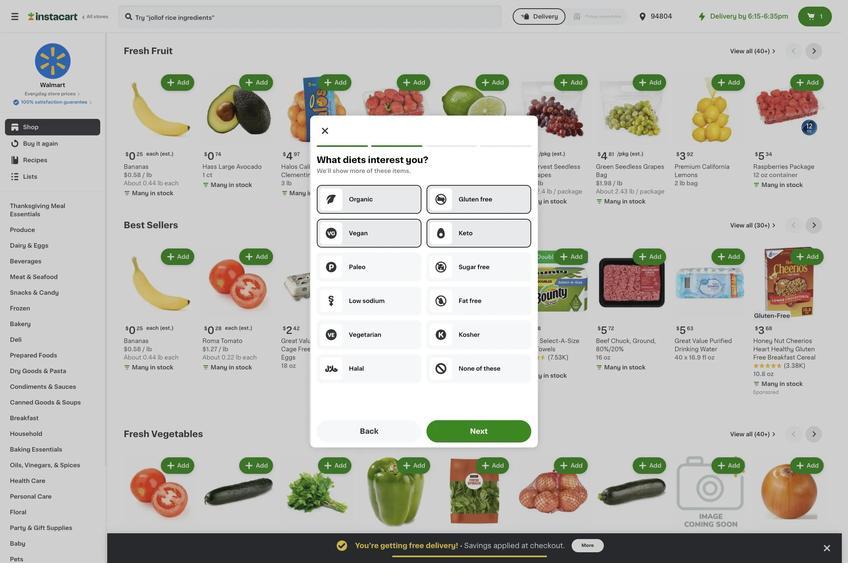 Task type: describe. For each thing, give the bounding box(es) containing it.
snacks & candy link
[[5, 285, 100, 301]]

lb inside the zucchini squash $1.48 / lb
[[618, 555, 623, 561]]

hass
[[203, 164, 217, 170]]

oils, vinegars, & spices
[[10, 462, 80, 468]]

personal
[[10, 494, 36, 500]]

oz inside beef chuck, ground, 80%/20% 16 oz
[[604, 355, 611, 360]]

0 vertical spatial free
[[778, 313, 791, 319]]

none
[[459, 366, 475, 372]]

2 $ 0 68 from the left
[[362, 534, 380, 544]]

4 for $ 4 97
[[286, 151, 293, 161]]

68 for honey
[[766, 326, 773, 331]]

5 for $ 5 72
[[601, 326, 608, 335]]

$0.58 for 2
[[124, 346, 141, 352]]

great for 5
[[675, 338, 692, 344]]

each inside the $ 0 28 each (est.)
[[146, 534, 159, 539]]

everyday store prices link
[[25, 91, 81, 97]]

vegetables
[[151, 430, 203, 438]]

halal
[[349, 366, 364, 372]]

94804 button
[[638, 5, 688, 28]]

1 vertical spatial of
[[477, 366, 483, 372]]

seedless inside sun harvest seedless red grapes $2.18 / lb about 2.4 lb / package many in stock
[[554, 164, 581, 170]]

original inside thomas' original english muffins 6 ct
[[387, 338, 409, 344]]

bananas for 2
[[124, 338, 149, 344]]

1 $ 0 68 from the left
[[204, 534, 222, 544]]

bananas $0.58 / lb about 0.44 lb each for 4
[[124, 164, 179, 186]]

22 18
[[523, 326, 542, 335]]

breakfast inside honey nut cheerios heart healthy gluten free breakfast cereal
[[768, 355, 796, 360]]

$ 0 28
[[204, 326, 222, 335]]

view all (40+) button for each (est.)
[[728, 426, 780, 442]]

honey nut cheerios heart healthy gluten free breakfast cereal
[[754, 338, 816, 360]]

aa
[[336, 338, 343, 344]]

green inside the green seedless grapes bag $1.98 / lb about 2.43 lb / package
[[597, 164, 614, 170]]

lb inside yellow onion bag 3 lb bag
[[523, 555, 529, 561]]

1.48
[[449, 373, 461, 378]]

(est.) inside the $ 0 28 each (est.)
[[160, 534, 174, 539]]

household
[[10, 431, 42, 437]]

canned goods & soups
[[10, 400, 81, 405]]

1 vertical spatial breakfast
[[10, 415, 39, 421]]

72 inside $ 5 72
[[609, 326, 615, 331]]

sponsored badge image for $ 3 92
[[360, 374, 385, 378]]

jumbo
[[360, 547, 381, 553]]

$ inside $ 5 63
[[677, 326, 680, 331]]

bag inside the green seedless grapes bag $1.98 / lb about 2.43 lb / package
[[597, 172, 608, 178]]

free for gluten free
[[481, 197, 493, 202]]

great for 2
[[281, 338, 298, 344]]

guarantee
[[64, 100, 87, 104]]

oz inside raspberries package 12 oz container
[[762, 172, 768, 178]]

walmart link
[[34, 43, 71, 89]]

$4.81 per package (estimated) element
[[597, 148, 669, 163]]

2 inside premium california lemons 2 lb bag
[[675, 180, 679, 186]]

view all (40+) button for 5
[[728, 43, 780, 59]]

delivery button
[[513, 8, 566, 25]]

sugar free
[[459, 264, 490, 270]]

1 item carousel region from the top
[[124, 43, 826, 210]]

produce
[[10, 227, 35, 233]]

crackers
[[463, 356, 489, 362]]

delivery by 6:15-6:35pm link
[[698, 12, 789, 21]]

10.8
[[754, 371, 766, 377]]

grapes inside the green seedless grapes bag $1.98 / lb about 2.43 lb / package
[[644, 164, 665, 170]]

all for 5
[[747, 48, 753, 54]]

vegan
[[349, 230, 368, 236]]

oz down none
[[463, 373, 470, 378]]

view for 3
[[731, 222, 745, 228]]

premium
[[675, 164, 701, 170]]

0.44 for 4
[[143, 180, 156, 186]]

2.43
[[616, 189, 628, 194]]

2 $ 0 97 from the left
[[677, 534, 694, 544]]

$ 3 88
[[441, 326, 458, 335]]

fresh inside ritz fresh stacks original crackers
[[452, 348, 468, 354]]

satisfaction
[[35, 100, 62, 104]]

view all (40+) for each (est.)
[[731, 431, 771, 437]]

by
[[739, 13, 747, 19]]

walmart logo image
[[34, 43, 71, 79]]

$ inside $ 4 81
[[598, 152, 601, 157]]

stock inside sun harvest seedless red grapes $2.18 / lb about 2.4 lb / package many in stock
[[551, 199, 567, 204]]

diets
[[343, 156, 366, 164]]

more
[[582, 543, 595, 548]]

avocado
[[237, 164, 262, 170]]

28 for 2
[[451, 535, 457, 540]]

2 for $ 2 42
[[286, 326, 293, 335]]

100%
[[21, 100, 34, 104]]

delivery for delivery
[[534, 14, 559, 19]]

free inside great value grade aa cage free large white eggs 18 oz
[[298, 346, 311, 352]]

grapes inside sun harvest seedless red grapes $2.18 / lb about 2.4 lb / package many in stock
[[531, 172, 552, 178]]

(40+) for 5
[[755, 48, 771, 54]]

dairy & eggs
[[10, 243, 48, 249]]

/pkg (est.) for seedless
[[618, 151, 644, 156]]

(30+)
[[755, 222, 771, 228]]

1 horizontal spatial these
[[484, 366, 501, 372]]

6
[[360, 355, 364, 360]]

in inside button
[[465, 182, 471, 188]]

service type group
[[513, 8, 628, 25]]

lb inside halos california clementines 3 lb
[[287, 180, 292, 186]]

essentials inside 'link'
[[32, 447, 62, 453]]

16 inside beef chuck, ground, 80%/20% 16 oz
[[597, 355, 603, 360]]

12 inside "12 ct many in stock"
[[518, 363, 524, 369]]

baking
[[10, 447, 30, 453]]

0 horizontal spatial $0.28 each (estimated) element
[[124, 531, 196, 546]]

$ inside $ 0 67 each (est.)
[[756, 535, 759, 540]]

stacks
[[469, 348, 489, 354]]

$ 0 25 each (est.) for 2
[[126, 326, 174, 335]]

treatment tracker modal dialog
[[107, 533, 843, 563]]

81
[[609, 152, 615, 157]]

thanksgiving
[[10, 203, 49, 209]]

what diets interest you? we'll show more of these items.
[[317, 156, 429, 174]]

gluten free
[[459, 197, 493, 202]]

everyday
[[25, 92, 47, 96]]

92 for premium california lemons
[[688, 152, 694, 157]]

42
[[293, 326, 300, 331]]

bag inside yellow onion bag 3 lb bag
[[557, 547, 568, 553]]

67
[[767, 535, 773, 540]]

add your shopping preferences element
[[311, 116, 538, 448]]

view all (30+) button
[[728, 217, 780, 234]]

of inside what diets interest you? we'll show more of these items.
[[367, 168, 373, 174]]

thomas' original english muffins 6 ct
[[360, 338, 432, 360]]

/pkg for harvest
[[540, 151, 551, 156]]

recipes link
[[5, 152, 100, 168]]

package inside the green seedless grapes bag $1.98 / lb about 2.43 lb / package
[[641, 189, 665, 194]]

0 horizontal spatial 68
[[215, 535, 222, 540]]

about inside sun harvest seedless red grapes $2.18 / lb about 2.4 lb / package many in stock
[[518, 189, 535, 194]]

ct inside hass large avocado 1 ct
[[207, 172, 213, 178]]

prices
[[61, 92, 76, 96]]

buy it again
[[23, 141, 58, 147]]

$ inside $ 5 34
[[756, 152, 759, 157]]

jumbo green pepper
[[360, 547, 422, 553]]

$ inside $ 2 28
[[441, 535, 444, 540]]

select-
[[540, 338, 561, 344]]

0 vertical spatial eggs
[[34, 243, 48, 249]]

$5.23 per package (estimated) element
[[518, 148, 590, 163]]

oz inside great value grade aa cage free large white eggs 18 oz
[[289, 363, 296, 369]]

california for halos california clementines 3 lb
[[299, 164, 327, 170]]

1 inside hass large avocado 1 ct
[[203, 172, 205, 178]]

$ inside $ 0 74
[[204, 152, 208, 157]]

oz inside strawberries 16 oz container
[[368, 172, 375, 178]]

dry goods & pasta link
[[5, 363, 100, 379]]

$ 5 34
[[756, 151, 773, 161]]

bananas $0.58 / lb about 0.44 lb each for 2
[[124, 338, 179, 360]]

57
[[530, 535, 536, 540]]

free for fat free
[[470, 298, 482, 304]]

party
[[10, 525, 26, 531]]

3 inside halos california clementines 3 lb
[[281, 180, 285, 186]]

towels
[[536, 346, 556, 352]]

$0.25 each (estimated) element for 2
[[124, 322, 196, 337]]

5 for $ 5 63
[[680, 326, 687, 335]]

fat
[[459, 298, 469, 304]]

fresh vegetables
[[124, 430, 203, 438]]

$ 3 92 for thomas' original english muffins
[[362, 326, 379, 335]]

$ 3 92 for premium california lemons
[[677, 151, 694, 161]]

halos california clementines 3 lb
[[281, 164, 327, 186]]

household link
[[5, 426, 100, 442]]

x inside great value purified drinking water 40 x 16.9 fl oz
[[685, 355, 688, 360]]

bananas for 4
[[124, 164, 149, 170]]

we'll
[[317, 168, 332, 174]]

(est.) inside $5.23 per package (estimated) element
[[552, 151, 566, 156]]

cheerios
[[787, 338, 813, 344]]

(est.) inside $ 0 67 each (est.)
[[790, 534, 804, 539]]

paleo
[[349, 264, 366, 270]]

/pkg (est.) for harvest
[[540, 151, 566, 156]]

3 for thomas' original english muffins
[[365, 326, 372, 335]]

seedless inside the green seedless grapes bag $1.98 / lb about 2.43 lb / package
[[616, 164, 642, 170]]

marketside spinach 10 oz bag
[[439, 547, 496, 561]]

in inside "12 ct many in stock"
[[544, 373, 549, 378]]

best
[[124, 221, 145, 229]]

buy it again link
[[5, 135, 100, 152]]

& inside condiments & sauces link
[[48, 384, 53, 390]]

0 inside $0.67 each (estimated) element
[[759, 534, 766, 544]]

3 for premium california lemons
[[680, 151, 687, 161]]

$1.27
[[203, 346, 218, 352]]

main content containing 0
[[107, 33, 843, 563]]

92 for thomas' original english muffins
[[372, 326, 379, 331]]

•
[[460, 542, 463, 549]]

spend
[[441, 339, 461, 345]]

$ inside $ 2 42
[[283, 326, 286, 331]]

0.22
[[222, 355, 235, 360]]

baking essentials
[[10, 447, 62, 453]]

produce link
[[5, 222, 100, 238]]

& inside meat & seafood link
[[27, 274, 31, 280]]

25 for 4
[[137, 152, 143, 157]]

spend $20, save $5
[[441, 339, 499, 345]]

$ 5 72
[[598, 326, 615, 335]]

large inside hass large avocado 1 ct
[[219, 164, 235, 170]]

(est.) inside $4.81 per package (estimated) element
[[631, 151, 644, 156]]

ground,
[[633, 338, 657, 344]]

deli
[[10, 337, 22, 343]]

items.
[[393, 168, 411, 174]]

$20,
[[462, 339, 475, 345]]

80%/20%
[[597, 346, 624, 352]]

(40+) for each (est.)
[[755, 431, 771, 437]]



Task type: vqa. For each thing, say whether or not it's contained in the screenshot.


Task type: locate. For each thing, give the bounding box(es) containing it.
gluten up keto
[[459, 197, 479, 202]]

2 left 42
[[286, 326, 293, 335]]

1 horizontal spatial /pkg
[[618, 151, 629, 156]]

0
[[129, 151, 136, 161], [208, 151, 215, 161], [129, 326, 136, 335], [208, 326, 215, 335], [129, 534, 136, 544], [208, 534, 215, 544], [286, 534, 293, 544], [365, 534, 372, 544], [601, 534, 608, 544], [680, 534, 687, 544], [759, 534, 766, 544]]

0 vertical spatial all
[[747, 48, 753, 54]]

view for 5
[[731, 48, 745, 54]]

$ inside $ 3 88
[[441, 326, 444, 331]]

0 vertical spatial 18
[[536, 326, 542, 331]]

ct right 6
[[366, 355, 372, 360]]

/ inside the zucchini squash $1.48 / lb
[[614, 555, 616, 561]]

view all (40+) for 5
[[731, 48, 771, 54]]

68 for jumbo
[[373, 535, 380, 540]]

seedless down $5.23 per package (estimated) element
[[554, 164, 581, 170]]

1 view all (40+) from the top
[[731, 48, 771, 54]]

ct down hass
[[207, 172, 213, 178]]

fruit
[[151, 47, 173, 55]]

0 horizontal spatial $ 3 92
[[362, 326, 379, 335]]

0 horizontal spatial grapes
[[531, 172, 552, 178]]

$ 3 68
[[756, 326, 773, 335]]

fresh down the spend
[[452, 348, 468, 354]]

0 vertical spatial gluten
[[459, 197, 479, 202]]

2 view all (40+) button from the top
[[728, 426, 780, 442]]

28 for 0
[[215, 326, 222, 331]]

free up nut on the right bottom of page
[[778, 313, 791, 319]]

roma
[[203, 338, 220, 344]]

3 item carousel region from the top
[[124, 426, 826, 563]]

0 horizontal spatial breakfast
[[10, 415, 39, 421]]

oz down the strawberries
[[368, 172, 375, 178]]

1 vertical spatial fresh
[[452, 348, 468, 354]]

pasta
[[50, 368, 66, 374]]

of
[[367, 168, 373, 174], [477, 366, 483, 372]]

oz down "cage"
[[289, 363, 296, 369]]

$ 3 92 up "thomas'"
[[362, 326, 379, 335]]

everyday store prices
[[25, 92, 76, 96]]

$ inside $ 0 28
[[204, 326, 208, 331]]

2 0.44 from the top
[[143, 354, 156, 360]]

12 down paper
[[518, 363, 524, 369]]

cage
[[281, 346, 297, 352]]

& left spices
[[54, 462, 59, 468]]

instacart logo image
[[28, 12, 78, 21]]

/pkg (est.) inside $4.81 per package (estimated) element
[[618, 151, 644, 156]]

1 vertical spatial original
[[439, 356, 461, 362]]

1 horizontal spatial package
[[641, 189, 665, 194]]

1 inside button
[[821, 14, 823, 19]]

$ 0 28 each (est.)
[[126, 534, 174, 544]]

0 vertical spatial 12
[[754, 172, 760, 178]]

1 california from the left
[[299, 164, 327, 170]]

0 horizontal spatial green
[[382, 547, 400, 553]]

bag for 2
[[530, 555, 541, 561]]

oz down 80%/20%
[[604, 355, 611, 360]]

72 inside '2 72'
[[372, 152, 378, 157]]

2 down lemons
[[675, 180, 679, 186]]

package right the 2.43
[[641, 189, 665, 194]]

package inside sun harvest seedless red grapes $2.18 / lb about 2.4 lb / package many in stock
[[558, 189, 583, 194]]

goods for dry
[[22, 368, 42, 374]]

gluten inside add your shopping preferences element
[[459, 197, 479, 202]]

care for personal care
[[37, 494, 52, 500]]

1 /pkg (est.) from the left
[[540, 151, 566, 156]]

2 up marketside
[[444, 534, 450, 544]]

bag right onion
[[557, 547, 568, 553]]

view
[[731, 48, 745, 54], [731, 222, 745, 228], [731, 431, 745, 437]]

green down $ 4 81
[[597, 164, 614, 170]]

sponsored badge image for $ 3 68
[[754, 390, 779, 395]]

2 bananas from the top
[[124, 338, 149, 344]]

1 horizontal spatial sponsored badge image
[[754, 390, 779, 395]]

3 left 88
[[444, 326, 450, 335]]

1 package from the left
[[558, 189, 583, 194]]

grapes down the 'harvest'
[[531, 172, 552, 178]]

$ 2 57
[[519, 534, 536, 544]]

& inside "oils, vinegars, & spices" link
[[54, 462, 59, 468]]

97 for 0
[[294, 535, 300, 540]]

savings
[[465, 543, 492, 549]]

1 horizontal spatial 16
[[597, 355, 603, 360]]

68
[[766, 326, 773, 331], [215, 535, 222, 540], [373, 535, 380, 540]]

1 view all (40+) button from the top
[[728, 43, 780, 59]]

2 view from the top
[[731, 222, 745, 228]]

bag up $1.98
[[597, 172, 608, 178]]

1 horizontal spatial $ 0 68
[[362, 534, 380, 544]]

28
[[215, 326, 222, 331], [137, 535, 143, 540], [451, 535, 457, 540]]

bag inside yellow onion bag 3 lb bag
[[530, 555, 541, 561]]

0 horizontal spatial 1
[[203, 172, 205, 178]]

what
[[317, 156, 341, 164]]

1 horizontal spatial value
[[693, 338, 709, 344]]

fresh left the fruit
[[124, 47, 149, 55]]

beef chuck, ground, 80%/20% 16 oz
[[597, 338, 657, 360]]

92 up "vegetarian"
[[372, 326, 379, 331]]

2 for $ 2 28
[[444, 534, 450, 544]]

california right 'premium'
[[703, 164, 730, 170]]

1 horizontal spatial bag
[[530, 555, 541, 561]]

0 horizontal spatial /pkg (est.)
[[540, 151, 566, 156]]

1 horizontal spatial seedless
[[616, 164, 642, 170]]

1 horizontal spatial of
[[477, 366, 483, 372]]

0 vertical spatial $0.25 each (estimated) element
[[124, 148, 196, 163]]

free inside honey nut cheerios heart healthy gluten free breakfast cereal
[[754, 355, 767, 360]]

2 /pkg from the left
[[618, 151, 629, 156]]

3 up "thomas'"
[[365, 326, 372, 335]]

goods down condiments & sauces
[[35, 400, 55, 405]]

0 horizontal spatial large
[[219, 164, 235, 170]]

1 vertical spatial $ 0 25 each (est.)
[[126, 326, 174, 335]]

1 vertical spatial ct
[[366, 355, 372, 360]]

buy
[[23, 141, 35, 147]]

1 horizontal spatial california
[[703, 164, 730, 170]]

ct inside thomas' original english muffins 6 ct
[[366, 355, 372, 360]]

1 25 from the top
[[137, 152, 143, 157]]

1 horizontal spatial breakfast
[[768, 355, 796, 360]]

$0.28 each (estimated) element
[[203, 322, 275, 337], [124, 531, 196, 546]]

meat & seafood
[[10, 274, 58, 280]]

1 vertical spatial essentials
[[32, 447, 62, 453]]

free
[[481, 197, 493, 202], [478, 264, 490, 270], [470, 298, 482, 304], [409, 543, 425, 549]]

2 california from the left
[[703, 164, 730, 170]]

1 seedless from the left
[[554, 164, 581, 170]]

1 horizontal spatial 68
[[373, 535, 380, 540]]

again
[[42, 141, 58, 147]]

1 $0.58 from the top
[[124, 172, 141, 178]]

large down 74
[[219, 164, 235, 170]]

fresh for 4
[[124, 47, 149, 55]]

3 for honey nut cheerios heart healthy gluten free breakfast cereal
[[759, 326, 765, 335]]

2 25 from the top
[[137, 326, 143, 331]]

personal care link
[[5, 489, 100, 505]]

/ inside roma tomato $1.27 / lb about 0.22 lb each
[[219, 346, 221, 352]]

original down ritz
[[439, 356, 461, 362]]

original
[[387, 338, 409, 344], [439, 356, 461, 362]]

lists link
[[5, 168, 100, 185]]

& left soups
[[56, 400, 61, 405]]

12 down raspberries
[[754, 172, 760, 178]]

0 horizontal spatial package
[[558, 189, 583, 194]]

1 horizontal spatial 28
[[215, 326, 222, 331]]

oz right fl
[[708, 355, 715, 360]]

3 down halos
[[281, 180, 285, 186]]

& inside dry goods & pasta link
[[43, 368, 48, 374]]

next
[[470, 428, 488, 435]]

16 down 80%/20%
[[597, 355, 603, 360]]

sponsored badge image down 10.8 oz
[[754, 390, 779, 395]]

bag for 3
[[687, 180, 699, 186]]

2 item carousel region from the top
[[124, 217, 826, 419]]

great up "cage"
[[281, 338, 298, 344]]

essentials down thanksgiving
[[10, 211, 40, 217]]

1 horizontal spatial 18
[[536, 326, 542, 331]]

28 inside $ 0 28
[[215, 326, 222, 331]]

$0.67 each (estimated) element
[[754, 531, 826, 546]]

0 inside $0.87 each (estimated) element
[[601, 534, 608, 544]]

0 horizontal spatial of
[[367, 168, 373, 174]]

3 all from the top
[[747, 431, 753, 437]]

value
[[299, 338, 315, 344], [693, 338, 709, 344]]

0 vertical spatial grapes
[[644, 164, 665, 170]]

product group
[[124, 73, 196, 199], [203, 73, 275, 191], [281, 73, 354, 199], [360, 73, 432, 179], [439, 73, 511, 191], [518, 73, 590, 207], [597, 73, 669, 207], [675, 73, 747, 187], [754, 73, 826, 191], [124, 247, 196, 373], [203, 247, 275, 373], [281, 247, 354, 370], [360, 247, 432, 381], [439, 247, 511, 416], [518, 247, 590, 381], [597, 247, 669, 373], [675, 247, 747, 362], [754, 247, 826, 397], [124, 456, 196, 563], [203, 456, 275, 562], [281, 456, 354, 562], [360, 456, 432, 563], [439, 456, 511, 563], [518, 456, 590, 562], [597, 456, 669, 563], [675, 456, 747, 563], [754, 456, 826, 563]]

california inside premium california lemons 2 lb bag
[[703, 164, 730, 170]]

28 inside the $ 0 28 each (est.)
[[137, 535, 143, 540]]

0 horizontal spatial 5
[[601, 326, 608, 335]]

22
[[523, 326, 535, 335]]

25 for 2
[[137, 326, 143, 331]]

pepper
[[401, 547, 422, 553]]

/pkg right 81
[[618, 151, 629, 156]]

oz right 10
[[447, 555, 454, 561]]

0 horizontal spatial california
[[299, 164, 327, 170]]

$ 0 87 each (est.)
[[598, 534, 646, 544]]

/pkg up the 'harvest'
[[540, 151, 551, 156]]

2 $0.58 from the top
[[124, 346, 141, 352]]

1 bananas from the top
[[124, 164, 149, 170]]

2 vertical spatial all
[[747, 431, 753, 437]]

1 $ 0 25 each (est.) from the top
[[126, 151, 174, 161]]

0 horizontal spatial delivery
[[534, 14, 559, 19]]

ct down paper
[[525, 363, 531, 369]]

dry goods & pasta
[[10, 368, 66, 374]]

$ inside $ 3 68
[[756, 326, 759, 331]]

floral
[[10, 510, 26, 515]]

stock inside "12 ct many in stock"
[[551, 373, 567, 378]]

thanksgiving meal essentials
[[10, 203, 65, 217]]

paper
[[518, 346, 535, 352]]

& right dairy
[[27, 243, 32, 249]]

free down the heart
[[754, 355, 767, 360]]

gluten inside honey nut cheerios heart healthy gluten free breakfast cereal
[[796, 346, 816, 352]]

$ inside the $ 0 28 each (est.)
[[126, 535, 129, 540]]

1 horizontal spatial 4
[[601, 151, 608, 161]]

2 great from the left
[[675, 338, 692, 344]]

1 horizontal spatial free
[[754, 355, 767, 360]]

stock inside button
[[472, 182, 489, 188]]

0 horizontal spatial bag
[[557, 547, 568, 553]]

4 up halos
[[286, 151, 293, 161]]

0 vertical spatial bag
[[597, 172, 608, 178]]

2 horizontal spatial 68
[[766, 326, 773, 331]]

5
[[759, 151, 766, 161], [601, 326, 608, 335], [680, 326, 687, 335]]

grapes
[[644, 164, 665, 170], [531, 172, 552, 178]]

ritz
[[439, 348, 450, 354]]

each inside $ 0 87 each (est.)
[[619, 534, 631, 539]]

3 for spend $20, save $5
[[444, 326, 450, 335]]

sugar
[[459, 264, 477, 270]]

1 vertical spatial bananas $0.58 / lb about 0.44 lb each
[[124, 338, 179, 360]]

strawberries
[[360, 164, 397, 170]]

fresh for 0
[[124, 430, 149, 438]]

california up clementines
[[299, 164, 327, 170]]

2 horizontal spatial ct
[[525, 363, 531, 369]]

bag down the yellow
[[530, 555, 541, 561]]

all stores link
[[28, 5, 109, 28]]

product group containing 22
[[518, 247, 590, 381]]

pets link
[[5, 552, 100, 563]]

1 horizontal spatial x
[[685, 355, 688, 360]]

care for health care
[[31, 478, 45, 484]]

3 view from the top
[[731, 431, 745, 437]]

4 for $ 4 81
[[601, 151, 608, 161]]

(40+)
[[755, 48, 771, 54], [755, 431, 771, 437]]

2 vertical spatial item carousel region
[[124, 426, 826, 563]]

$ 4 97
[[283, 151, 300, 161]]

2 left 57
[[523, 534, 529, 544]]

fat free
[[459, 298, 482, 304]]

many inside sun harvest seedless red grapes $2.18 / lb about 2.4 lb / package many in stock
[[526, 199, 543, 204]]

value inside great value purified drinking water 40 x 16.9 fl oz
[[693, 338, 709, 344]]

2 $ 0 25 each (est.) from the top
[[126, 326, 174, 335]]

1 all from the top
[[747, 48, 753, 54]]

all stores
[[87, 14, 108, 19]]

ct inside "12 ct many in stock"
[[525, 363, 531, 369]]

1 vertical spatial 12
[[518, 363, 524, 369]]

1 vertical spatial eggs
[[281, 355, 296, 360]]

1 vertical spatial view all (40+)
[[731, 431, 771, 437]]

you're getting free delivery!
[[356, 543, 459, 549]]

5 up beef
[[601, 326, 608, 335]]

great inside great value purified drinking water 40 x 16.9 fl oz
[[675, 338, 692, 344]]

2 (40+) from the top
[[755, 431, 771, 437]]

2 for $ 2 57
[[523, 534, 529, 544]]

x right '8'
[[444, 373, 448, 378]]

vegetarian
[[349, 332, 382, 338]]

5 left 34
[[759, 151, 766, 161]]

about inside roma tomato $1.27 / lb about 0.22 lb each
[[203, 355, 220, 360]]

1 vertical spatial 92
[[372, 326, 379, 331]]

10
[[439, 555, 446, 561]]

1 vertical spatial view all (40+) button
[[728, 426, 780, 442]]

x right 40
[[685, 355, 688, 360]]

breakfast down healthy
[[768, 355, 796, 360]]

delivery inside button
[[534, 14, 559, 19]]

2 all from the top
[[747, 222, 753, 228]]

red
[[518, 172, 529, 178]]

goods for canned
[[35, 400, 55, 405]]

1 vertical spatial item carousel region
[[124, 217, 826, 419]]

many inside "12 ct many in stock"
[[526, 373, 543, 378]]

lb inside premium california lemons 2 lb bag
[[680, 180, 686, 186]]

& inside canned goods & soups link
[[56, 400, 61, 405]]

& left pasta
[[43, 368, 48, 374]]

1 (40+) from the top
[[755, 48, 771, 54]]

add inside product group
[[571, 254, 583, 260]]

many inside button
[[447, 182, 464, 188]]

eggs down produce link
[[34, 243, 48, 249]]

$ inside $ 2 57
[[519, 535, 523, 540]]

main content
[[107, 33, 843, 563]]

value for 2
[[299, 338, 315, 344]]

sun
[[518, 164, 529, 170]]

these down the crackers
[[484, 366, 501, 372]]

green seedless grapes bag $1.98 / lb about 2.43 lb / package
[[597, 164, 665, 194]]

72 up the strawberries
[[372, 152, 378, 157]]

0 vertical spatial 1
[[821, 14, 823, 19]]

0 vertical spatial item carousel region
[[124, 43, 826, 210]]

california inside halos california clementines 3 lb
[[299, 164, 327, 170]]

$0.87 each (estimated) element
[[597, 531, 669, 546]]

0 horizontal spatial $ 0 97
[[283, 534, 300, 544]]

1 horizontal spatial great
[[675, 338, 692, 344]]

great
[[281, 338, 298, 344], [675, 338, 692, 344]]

18 down "cage"
[[281, 363, 288, 369]]

goods inside dry goods & pasta link
[[22, 368, 42, 374]]

sponsored badge image
[[360, 374, 385, 378], [754, 390, 779, 395]]

care up floral link
[[37, 494, 52, 500]]

1 vertical spatial green
[[382, 547, 400, 553]]

interest
[[368, 156, 404, 164]]

gluten-free
[[755, 313, 791, 319]]

free inside treatment tracker modal dialog
[[409, 543, 425, 549]]

all
[[87, 14, 93, 19]]

more
[[350, 168, 366, 174]]

fl
[[703, 355, 707, 360]]

16.9
[[690, 355, 702, 360]]

1 vertical spatial $0.25 each (estimated) element
[[124, 322, 196, 337]]

original inside ritz fresh stacks original crackers
[[439, 356, 461, 362]]

2 package from the left
[[641, 189, 665, 194]]

show
[[333, 168, 349, 174]]

$ inside $ 0 87 each (est.)
[[598, 535, 601, 540]]

condiments
[[10, 384, 47, 390]]

2 $0.25 each (estimated) element from the top
[[124, 322, 196, 337]]

1 bananas $0.58 / lb about 0.44 lb each from the top
[[124, 164, 179, 186]]

oz down raspberries
[[762, 172, 768, 178]]

oz inside marketside spinach 10 oz bag
[[447, 555, 454, 561]]

green
[[597, 164, 614, 170], [382, 547, 400, 553]]

16 inside strawberries 16 oz container
[[360, 172, 367, 178]]

english
[[411, 338, 432, 344]]

1 horizontal spatial ct
[[366, 355, 372, 360]]

goods inside canned goods & soups link
[[35, 400, 55, 405]]

original left english
[[387, 338, 409, 344]]

eggs down "cage"
[[281, 355, 296, 360]]

97 inside $ 4 97
[[294, 152, 300, 157]]

0 horizontal spatial original
[[387, 338, 409, 344]]

california
[[299, 164, 327, 170], [703, 164, 730, 170]]

these inside what diets interest you? we'll show more of these items.
[[375, 168, 391, 174]]

1 horizontal spatial 12
[[754, 172, 760, 178]]

1 vertical spatial all
[[747, 222, 753, 228]]

16 down the strawberries
[[360, 172, 367, 178]]

1 view from the top
[[731, 48, 745, 54]]

0 vertical spatial $ 0 25 each (est.)
[[126, 151, 174, 161]]

1 vertical spatial x
[[444, 373, 448, 378]]

0 horizontal spatial great
[[281, 338, 298, 344]]

97 for hass large avocado
[[294, 152, 300, 157]]

it
[[36, 141, 40, 147]]

$ 3 92 up 'premium'
[[677, 151, 694, 161]]

5 for $ 5 34
[[759, 151, 766, 161]]

$ 2 42
[[283, 326, 300, 335]]

18 inside great value grade aa cage free large white eggs 18 oz
[[281, 363, 288, 369]]

3 up honey
[[759, 326, 765, 335]]

great up drinking
[[675, 338, 692, 344]]

& inside the dairy & eggs link
[[27, 243, 32, 249]]

sun harvest seedless red grapes $2.18 / lb about 2.4 lb / package many in stock
[[518, 164, 583, 204]]

$ inside $ 4 97
[[283, 152, 286, 157]]

of right "more"
[[367, 168, 373, 174]]

all for 3
[[747, 222, 753, 228]]

seafood
[[33, 274, 58, 280]]

None search field
[[118, 5, 502, 28]]

california for premium california lemons 2 lb bag
[[703, 164, 730, 170]]

ritz fresh stacks original crackers
[[439, 348, 489, 362]]

breakfast up household at the bottom of the page
[[10, 415, 39, 421]]

delivery for delivery by 6:15-6:35pm
[[711, 13, 737, 19]]

1 vertical spatial bananas
[[124, 338, 149, 344]]

34
[[766, 152, 773, 157]]

fresh left vegetables
[[124, 430, 149, 438]]

3 down the yellow
[[518, 555, 522, 561]]

item carousel region
[[124, 43, 826, 210], [124, 217, 826, 419], [124, 426, 826, 563]]

& left sauces
[[48, 384, 53, 390]]

2 4 from the left
[[601, 151, 608, 161]]

$ 0 67 each (est.)
[[756, 534, 804, 544]]

value down 42
[[299, 338, 315, 344]]

0 horizontal spatial 16
[[360, 172, 367, 178]]

all inside view all (30+) popup button
[[747, 222, 753, 228]]

$ 3 92
[[677, 151, 694, 161], [362, 326, 379, 335]]

1 0.44 from the top
[[143, 180, 156, 186]]

1 value from the left
[[299, 338, 315, 344]]

68 inside $ 3 68
[[766, 326, 773, 331]]

1 vertical spatial 16
[[597, 355, 603, 360]]

2.4
[[537, 189, 546, 194]]

essentials inside thanksgiving meal essentials
[[10, 211, 40, 217]]

oz inside great value purified drinking water 40 x 16.9 fl oz
[[708, 355, 715, 360]]

1 vertical spatial free
[[298, 346, 311, 352]]

eggs inside great value grade aa cage free large white eggs 18 oz
[[281, 355, 296, 360]]

value inside great value grade aa cage free large white eggs 18 oz
[[299, 338, 315, 344]]

bag down marketside
[[455, 555, 467, 561]]

3 inside yellow onion bag 3 lb bag
[[518, 555, 522, 561]]

package right 2.4
[[558, 189, 583, 194]]

free for sugar free
[[478, 264, 490, 270]]

value for 5
[[693, 338, 709, 344]]

2 up the strawberries
[[365, 151, 371, 161]]

0 vertical spatial fresh
[[124, 47, 149, 55]]

0 vertical spatial essentials
[[10, 211, 40, 217]]

$ inside $ 5 72
[[598, 326, 601, 331]]

1 $0.25 each (estimated) element from the top
[[124, 148, 196, 163]]

in inside sun harvest seedless red grapes $2.18 / lb about 2.4 lb / package many in stock
[[544, 199, 549, 204]]

2 view all (40+) from the top
[[731, 431, 771, 437]]

free right "cage"
[[298, 346, 311, 352]]

$5
[[492, 339, 499, 345]]

supplies
[[47, 525, 72, 531]]

/pkg (est.) right 81
[[618, 151, 644, 156]]

yellow onion bag 3 lb bag
[[518, 547, 568, 561]]

& inside party & gift supplies link
[[27, 525, 32, 531]]

$ 0 25 each (est.) for 4
[[126, 151, 174, 161]]

& left gift
[[27, 525, 32, 531]]

18 inside the 22 18
[[536, 326, 542, 331]]

0 vertical spatial view all (40+)
[[731, 48, 771, 54]]

2 horizontal spatial 28
[[451, 535, 457, 540]]

0 horizontal spatial 4
[[286, 151, 293, 161]]

1 vertical spatial grapes
[[531, 172, 552, 178]]

0 vertical spatial these
[[375, 168, 391, 174]]

& left candy at the bottom left of page
[[33, 290, 38, 296]]

2 72
[[365, 151, 378, 161]]

2 vertical spatial ct
[[525, 363, 531, 369]]

18 right 22 on the bottom right of the page
[[536, 326, 542, 331]]

5 left 63
[[680, 326, 687, 335]]

of down the crackers
[[477, 366, 483, 372]]

2 value from the left
[[693, 338, 709, 344]]

about inside the green seedless grapes bag $1.98 / lb about 2.43 lb / package
[[597, 189, 614, 194]]

bag inside premium california lemons 2 lb bag
[[687, 180, 699, 186]]

goods
[[22, 368, 42, 374], [35, 400, 55, 405]]

0 vertical spatial view
[[731, 48, 745, 54]]

1 4 from the left
[[286, 151, 293, 161]]

8 x 1.48 oz
[[439, 373, 470, 378]]

bag inside marketside spinach 10 oz bag
[[455, 555, 467, 561]]

large inside great value grade aa cage free large white eggs 18 oz
[[313, 346, 329, 352]]

seedless down $4.81 per package (estimated) element
[[616, 164, 642, 170]]

you?
[[406, 156, 429, 164]]

goods down prepared foods
[[22, 368, 42, 374]]

12 inside raspberries package 12 oz container
[[754, 172, 760, 178]]

2 vertical spatial fresh
[[124, 430, 149, 438]]

1 horizontal spatial grapes
[[644, 164, 665, 170]]

oz right 10.8
[[768, 371, 775, 377]]

0 horizontal spatial ct
[[207, 172, 213, 178]]

1 $ 0 97 from the left
[[283, 534, 300, 544]]

$1.98
[[597, 180, 612, 186]]

2 vertical spatial free
[[754, 355, 767, 360]]

1 vertical spatial bag
[[557, 547, 568, 553]]

& inside snacks & candy link
[[33, 290, 38, 296]]

$ 0 74
[[204, 151, 221, 161]]

1 /pkg from the left
[[540, 151, 551, 156]]

grapes down $4.81 per package (estimated) element
[[644, 164, 665, 170]]

green right the jumbo
[[382, 547, 400, 553]]

0 vertical spatial original
[[387, 338, 409, 344]]

0 horizontal spatial x
[[444, 373, 448, 378]]

/pkg (est.) up the 'harvest'
[[540, 151, 566, 156]]

gluten up cereal
[[796, 346, 816, 352]]

2 bananas $0.58 / lb about 0.44 lb each from the top
[[124, 338, 179, 360]]

$ 4 81
[[598, 151, 615, 161]]

kosher
[[459, 332, 480, 338]]

value up water
[[693, 338, 709, 344]]

3 up 'premium'
[[680, 151, 687, 161]]

6:35pm
[[764, 13, 789, 19]]

organic
[[349, 197, 373, 202]]

1 horizontal spatial $0.28 each (estimated) element
[[203, 322, 275, 337]]

1 vertical spatial $0.58
[[124, 346, 141, 352]]

92 up 'premium'
[[688, 152, 694, 157]]

bag down lemons
[[687, 180, 699, 186]]

view inside popup button
[[731, 222, 745, 228]]

1 great from the left
[[281, 338, 298, 344]]

essentials up oils, vinegars, & spices
[[32, 447, 62, 453]]

care down vinegars,
[[31, 478, 45, 484]]

/pkg for seedless
[[618, 151, 629, 156]]

$0.58 for 4
[[124, 172, 141, 178]]

2 horizontal spatial 5
[[759, 151, 766, 161]]

sponsored badge image down halal
[[360, 374, 385, 378]]

4 left 81
[[601, 151, 608, 161]]

1 vertical spatial view
[[731, 222, 745, 228]]

& right meat
[[27, 274, 31, 280]]

2 seedless from the left
[[616, 164, 642, 170]]

0 horizontal spatial /pkg
[[540, 151, 551, 156]]

1 vertical spatial 72
[[609, 326, 615, 331]]

0.44 for 2
[[143, 354, 156, 360]]

$0.25 each (estimated) element
[[124, 148, 196, 163], [124, 322, 196, 337]]

large down grade
[[313, 346, 329, 352]]

1 vertical spatial 0.44
[[143, 354, 156, 360]]

these down the interest
[[375, 168, 391, 174]]

squash
[[623, 547, 644, 553]]

1
[[821, 14, 823, 19], [203, 172, 205, 178]]

0 vertical spatial sponsored badge image
[[360, 374, 385, 378]]

/pkg inside $4.81 per package (estimated) element
[[618, 151, 629, 156]]

2 /pkg (est.) from the left
[[618, 151, 644, 156]]

each inside roma tomato $1.27 / lb about 0.22 lb each
[[243, 355, 257, 360]]

1 horizontal spatial eggs
[[281, 355, 296, 360]]

72 up beef
[[609, 326, 615, 331]]

0 vertical spatial 25
[[137, 152, 143, 157]]

(est.) inside $ 0 87 each (est.)
[[632, 534, 646, 539]]

0 vertical spatial view all (40+) button
[[728, 43, 780, 59]]

frozen
[[10, 306, 30, 311]]

1 vertical spatial gluten
[[796, 346, 816, 352]]

$0.25 each (estimated) element for 4
[[124, 148, 196, 163]]

0 horizontal spatial gluten
[[459, 197, 479, 202]]

many in stock inside button
[[447, 182, 489, 188]]



